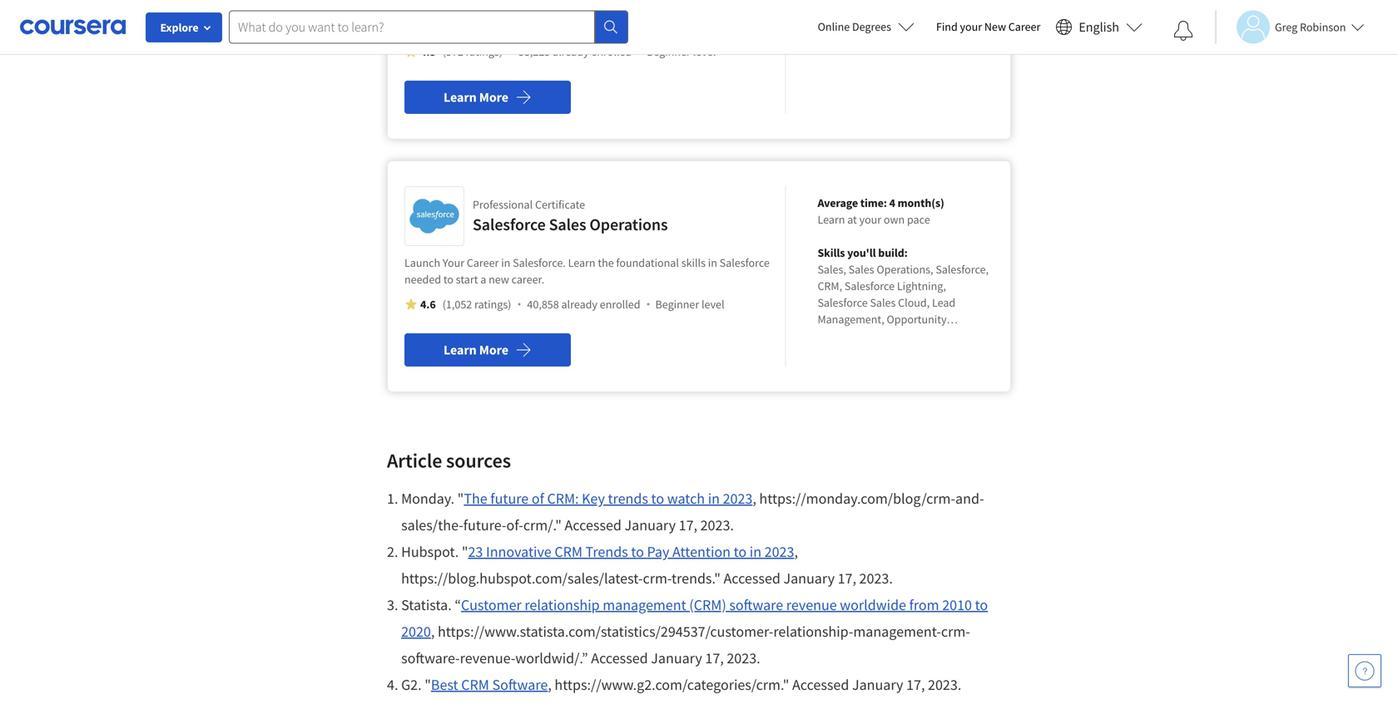 Task type: describe. For each thing, give the bounding box(es) containing it.
software-
[[401, 650, 460, 668]]

future
[[490, 490, 529, 508]]

find your new career
[[936, 19, 1041, 34]]

0 horizontal spatial an
[[450, 2, 463, 17]]

pay
[[647, 543, 669, 562]]

, for the future of crm: key trends to watch in 2023
[[753, 490, 756, 508]]

, down worldwid/."
[[548, 676, 552, 695]]

" for monday. "
[[457, 490, 464, 508]]

learn inside launch your career in salesforce. learn the foundational skills in salesforce needed to start a new career.
[[568, 255, 595, 270]]

crm- inside , https://www.statista.com/statistics/294537/customer-relationship-management-crm- software-revenue-worldwid/." accessed january 17, 2023.
[[941, 623, 970, 642]]

accessed inside , https://www.statista.com/statistics/294537/customer-relationship-management-crm- software-revenue-worldwid/." accessed january 17, 2023.
[[591, 650, 648, 668]]

1 horizontal spatial an
[[696, 0, 708, 1]]

of-
[[506, 516, 523, 535]]

management-
[[853, 623, 941, 642]]

worldwide
[[840, 596, 906, 615]]

sources
[[446, 449, 511, 474]]

to left watch
[[651, 490, 664, 508]]

2023. inside , https://monday.com/blog/crm-and- sales/the-future-of-crm/." accessed january 17, 2023.
[[700, 516, 734, 535]]

trends."
[[672, 570, 721, 588]]

, https://www.statista.com/statistics/294537/customer-relationship-management-crm- software-revenue-worldwid/." accessed january 17, 2023.
[[401, 623, 970, 668]]

explore
[[160, 20, 198, 35]]

1 more from the top
[[479, 89, 508, 106]]

. for 4
[[394, 676, 398, 695]]

2 .
[[387, 543, 401, 562]]

article sources
[[387, 449, 511, 474]]

list item containing 4
[[387, 672, 1011, 699]]

g2.
[[401, 676, 422, 695]]

4.6
[[420, 297, 436, 312]]

customer relationship management (crm) software revenue worldwide from 2010 to 2020
[[401, 596, 988, 642]]

your inside average time: 4 month(s) learn at your own pace
[[859, 212, 881, 227]]

your for unlock
[[441, 0, 463, 1]]

time:
[[860, 196, 887, 211]]

launch your career in salesforce. learn the foundational skills in salesforce needed to start a new career.
[[404, 255, 770, 287]]

degrees
[[852, 19, 891, 34]]

learn down the (1,052
[[444, 342, 477, 359]]

worldwid/."
[[515, 650, 588, 668]]

(372
[[442, 44, 463, 59]]

key
[[582, 490, 605, 508]]

success
[[930, 345, 968, 360]]

learn inside average time: 4 month(s) learn at your own pace
[[818, 212, 845, 227]]

2023. inside , https://www.statista.com/statistics/294537/customer-relationship-management-crm- software-revenue-worldwid/." accessed january 17, 2023.
[[727, 650, 760, 668]]

opportunity
[[887, 312, 947, 327]]

https://www.statista.com/statistics/294537/customer-
[[438, 623, 773, 642]]

find
[[936, 19, 958, 34]]

trends
[[608, 490, 648, 508]]

explore button
[[146, 12, 222, 42]]

in-
[[711, 0, 724, 1]]

, for customer relationship management (crm) software revenue worldwide from 2010 to 2020
[[431, 623, 435, 642]]

4 inside average time: 4 month(s) learn at your own pace
[[889, 196, 895, 211]]

beginner level for 40,858 already enrolled
[[655, 297, 724, 312]]

2020
[[401, 623, 431, 642]]

2 learn more button from the top
[[404, 334, 571, 367]]

to right attention
[[734, 543, 747, 562]]

33,225
[[518, 44, 550, 59]]

salesforce.
[[513, 255, 566, 270]]

crm,
[[818, 279, 842, 294]]

1 learn more button from the top
[[404, 81, 571, 114]]

hubspot.
[[401, 543, 459, 562]]

skills
[[818, 245, 845, 260]]

. for 1
[[394, 490, 398, 508]]

build:
[[878, 245, 908, 260]]

the
[[598, 255, 614, 270]]

average time: 4 month(s) learn at your own pace
[[818, 196, 944, 227]]

foundational
[[616, 255, 679, 270]]

for
[[680, 0, 694, 1]]

online degrees button
[[804, 8, 928, 45]]

sales left cloud,
[[870, 295, 896, 310]]

tech
[[523, 0, 545, 1]]

2 more from the top
[[479, 342, 508, 359]]

23 innovative crm trends to pay attention to in 2023 link
[[468, 543, 794, 562]]

4 . g2. " best crm software , https://www.g2.com/categories/crm." accessed january 17, 2023.
[[387, 676, 961, 695]]

1 horizontal spatial crm
[[555, 543, 582, 562]]

skills inside launch your career in salesforce. learn the foundational skills in salesforce needed to start a new career.
[[681, 255, 706, 270]]

coursera image
[[20, 14, 126, 40]]

beginner level for 33,225 already enrolled
[[647, 44, 716, 59]]

show notifications image
[[1173, 21, 1193, 41]]

. for 3
[[394, 596, 398, 615]]

in up "new"
[[501, 255, 510, 270]]

future-
[[463, 516, 506, 535]]

(crm)
[[689, 596, 726, 615]]

level inside unlock your potential in tech sales. build job-ready skills for an in-demand career as an entry-level sales development representative (sdr). no degree or prior experience required.
[[495, 2, 517, 17]]

4.5
[[420, 44, 436, 59]]

enrolled for 33,225 already enrolled
[[591, 44, 632, 59]]

attention
[[672, 543, 731, 562]]

1 horizontal spatial career
[[1008, 19, 1041, 34]]

reports
[[887, 329, 925, 344]]

https://blog.hubspot.com/sales/latest-
[[401, 570, 643, 588]]

. for 2
[[394, 543, 398, 562]]

2023. down management-
[[928, 676, 961, 695]]

4 inside list item
[[387, 676, 394, 695]]

online degrees
[[818, 19, 891, 34]]

to inside customer relationship management (crm) software revenue worldwide from 2010 to 2020
[[975, 596, 988, 615]]

in right watch
[[708, 490, 720, 508]]

17, down management-
[[906, 676, 925, 695]]

hubspot. " 23 innovative crm trends to pay attention to in 2023
[[401, 543, 794, 562]]

job-
[[604, 0, 624, 1]]

salesforce,
[[936, 262, 989, 277]]

level for 40,858 already enrolled
[[702, 297, 724, 312]]

17, inside , https://www.statista.com/statistics/294537/customer-relationship-management-crm- software-revenue-worldwid/." accessed january 17, 2023.
[[705, 650, 724, 668]]

certificate
[[535, 197, 585, 212]]

degree
[[740, 2, 773, 17]]

representative
[[616, 2, 689, 17]]

in right foundational
[[708, 255, 717, 270]]

2 learn more from the top
[[444, 342, 508, 359]]

beginner for 40,858 already enrolled
[[655, 297, 699, 312]]

list item containing 2
[[387, 539, 1011, 593]]

relationship
[[525, 596, 600, 615]]

your
[[443, 255, 464, 270]]

, for 23 innovative crm trends to pay attention to in 2023
[[794, 543, 798, 562]]

salesforce inside "professional certificate salesforce sales operations"
[[473, 214, 546, 235]]

professional certificate salesforce sales operations
[[473, 197, 668, 235]]

" for hubspot. "
[[462, 543, 468, 562]]

beginner for 33,225 already enrolled
[[647, 44, 691, 59]]

skills you'll build: sales, sales operations, salesforce, crm, salesforce lightning, salesforce sales cloud, lead management, opportunity management, reports and dashboards, customer success
[[818, 245, 989, 360]]

experience
[[443, 19, 496, 34]]

(sdr).
[[691, 2, 721, 17]]

accessed down relationship-
[[792, 676, 849, 695]]

, https://monday.com/blog/crm-and- sales/the-future-of-crm/." accessed january 17, 2023.
[[401, 490, 984, 535]]

best crm software link
[[431, 676, 548, 695]]

2010
[[942, 596, 972, 615]]

monday. " the future of crm: key trends to watch in 2023
[[401, 490, 753, 508]]

greg robinson button
[[1215, 10, 1364, 44]]

https://www.g2.com/categories/crm."
[[555, 676, 789, 695]]

own
[[884, 212, 905, 227]]

2023 for monday. " the future of crm: key trends to watch in 2023
[[723, 490, 753, 508]]



Task type: locate. For each thing, give the bounding box(es) containing it.
list item down trends."
[[387, 593, 1011, 672]]

1 .
[[387, 490, 401, 508]]

revenue-
[[460, 650, 515, 668]]

beginner down representative
[[647, 44, 691, 59]]

your down time: at the top right of the page
[[859, 212, 881, 227]]

1 vertical spatial 2023
[[764, 543, 794, 562]]

trends
[[585, 543, 628, 562]]

1 management, from the top
[[818, 312, 884, 327]]

crm:
[[547, 490, 579, 508]]

as
[[437, 2, 448, 17]]

your right find on the right top
[[960, 19, 982, 34]]

1 vertical spatial level
[[693, 44, 716, 59]]

to right 2010
[[975, 596, 988, 615]]

33,225 already enrolled
[[518, 44, 632, 59]]

0 vertical spatial learn more
[[444, 89, 508, 106]]

(1,052
[[442, 297, 472, 312]]

crm- inside , https://blog.hubspot.com/sales/latest-crm-trends." accessed january 17, 2023.
[[643, 570, 672, 588]]

lightning,
[[897, 279, 946, 294]]

build
[[577, 0, 602, 1]]

sales.
[[547, 0, 574, 1]]

accessed inside , https://monday.com/blog/crm-and- sales/the-future-of-crm/." accessed january 17, 2023.
[[565, 516, 622, 535]]

2023 right watch
[[723, 490, 753, 508]]

accessed up software
[[724, 570, 780, 588]]

2 vertical spatial your
[[859, 212, 881, 227]]

salesforce
[[473, 214, 546, 235], [720, 255, 770, 270], [845, 279, 895, 294], [818, 295, 868, 310]]

1 horizontal spatial 4
[[889, 196, 895, 211]]

list item containing 3
[[387, 593, 1011, 672]]

english button
[[1049, 0, 1149, 54]]

learn left the
[[568, 255, 595, 270]]

learn down average
[[818, 212, 845, 227]]

1 . from the top
[[394, 490, 398, 508]]

0 vertical spatial crm-
[[643, 570, 672, 588]]

" down future-
[[462, 543, 468, 562]]

robinson
[[1300, 20, 1346, 35]]

learn more down 4.6 (1,052 ratings)
[[444, 342, 508, 359]]

professional
[[473, 197, 533, 212]]

"
[[455, 596, 461, 615]]

4 up own
[[889, 196, 895, 211]]

the future of crm: key trends to watch in 2023 link
[[464, 490, 753, 508]]

0 vertical spatial your
[[441, 0, 463, 1]]

your for find
[[960, 19, 982, 34]]

customer down the reports
[[881, 345, 928, 360]]

enrolled down unlock your potential in tech sales. build job-ready skills for an in-demand career as an entry-level sales development representative (sdr). no degree or prior experience required.
[[591, 44, 632, 59]]

1 vertical spatial beginner
[[655, 297, 699, 312]]

sales,
[[818, 262, 846, 277]]

2 list item from the top
[[387, 539, 1011, 593]]

1 vertical spatial crm-
[[941, 623, 970, 642]]

learn down 4.5 (372 ratings)
[[444, 89, 477, 106]]

" right g2.
[[425, 676, 431, 695]]

1 vertical spatial ratings)
[[474, 297, 511, 312]]

january inside , https://www.statista.com/statistics/294537/customer-relationship-management-crm- software-revenue-worldwid/." accessed january 17, 2023.
[[651, 650, 702, 668]]

crm/."
[[523, 516, 562, 535]]

career.
[[511, 272, 544, 287]]

in up software
[[750, 543, 761, 562]]

prior
[[417, 19, 441, 34]]

2
[[387, 543, 394, 562]]

0 vertical spatial skills
[[653, 0, 678, 1]]

sales down certificate
[[549, 214, 586, 235]]

revenue
[[786, 596, 837, 615]]

2 vertical spatial level
[[702, 297, 724, 312]]

2023 up software
[[764, 543, 794, 562]]

1 vertical spatial career
[[467, 255, 499, 270]]

new
[[489, 272, 509, 287]]

list item
[[387, 486, 1011, 539], [387, 539, 1011, 593], [387, 593, 1011, 672], [387, 672, 1011, 699]]

0 vertical spatial "
[[457, 490, 464, 508]]

statista.
[[401, 596, 452, 615]]

customer down https://blog.hubspot.com/sales/latest-
[[461, 596, 522, 615]]

2023. down software
[[727, 650, 760, 668]]

already for 40,858
[[561, 297, 597, 312]]

1 vertical spatial management,
[[818, 329, 884, 344]]

find your new career link
[[928, 17, 1049, 37]]

2023. inside , https://blog.hubspot.com/sales/latest-crm-trends." accessed january 17, 2023.
[[859, 570, 893, 588]]

crm-
[[643, 570, 672, 588], [941, 623, 970, 642]]

crm- down 2010
[[941, 623, 970, 642]]

more down 4.5 (372 ratings)
[[479, 89, 508, 106]]

0 vertical spatial crm
[[555, 543, 582, 562]]

2 . from the top
[[394, 543, 398, 562]]

skills right foundational
[[681, 255, 706, 270]]

software
[[729, 596, 783, 615]]

enrolled down the
[[600, 297, 640, 312]]

17, inside , https://blog.hubspot.com/sales/latest-crm-trends." accessed january 17, 2023.
[[838, 570, 856, 588]]

, right watch
[[753, 490, 756, 508]]

2 horizontal spatial your
[[960, 19, 982, 34]]

beginner level down (sdr).
[[647, 44, 716, 59]]

0 vertical spatial already
[[553, 44, 589, 59]]

sales down you'll
[[849, 262, 874, 277]]

article
[[387, 449, 442, 474]]

january
[[625, 516, 676, 535], [783, 570, 835, 588], [651, 650, 702, 668], [852, 676, 903, 695]]

enrolled
[[591, 44, 632, 59], [600, 297, 640, 312]]

in left tech
[[512, 0, 521, 1]]

january inside , https://monday.com/blog/crm-and- sales/the-future-of-crm/." accessed january 17, 2023.
[[625, 516, 676, 535]]

1 horizontal spatial crm-
[[941, 623, 970, 642]]

of
[[532, 490, 544, 508]]

None search field
[[229, 10, 628, 44]]

0 vertical spatial more
[[479, 89, 508, 106]]

sales/the-
[[401, 516, 463, 535]]

"
[[457, 490, 464, 508], [462, 543, 468, 562], [425, 676, 431, 695]]

1 vertical spatial your
[[960, 19, 982, 34]]

, inside , https://monday.com/blog/crm-and- sales/the-future-of-crm/." accessed january 17, 2023.
[[753, 490, 756, 508]]

at
[[847, 212, 857, 227]]

sales down tech
[[520, 2, 546, 17]]

3 .
[[387, 596, 401, 615]]

0 horizontal spatial your
[[441, 0, 463, 1]]

learn
[[444, 89, 477, 106], [818, 212, 845, 227], [568, 255, 595, 270], [444, 342, 477, 359]]

required.
[[499, 19, 543, 34]]

1 vertical spatial customer
[[461, 596, 522, 615]]

1 vertical spatial beginner level
[[655, 297, 724, 312]]

entry-
[[465, 2, 495, 17]]

list
[[387, 486, 1011, 705]]

learn more down 4.5 (372 ratings)
[[444, 89, 508, 106]]

more
[[479, 89, 508, 106], [479, 342, 508, 359]]

to down your
[[443, 272, 454, 287]]

or
[[404, 19, 415, 34]]

ratings) for 4.6 (1,052 ratings)
[[474, 297, 511, 312]]

already down launch your career in salesforce. learn the foundational skills in salesforce needed to start a new career.
[[561, 297, 597, 312]]

crm- down the pay
[[643, 570, 672, 588]]

1 horizontal spatial customer
[[881, 345, 928, 360]]

relationship-
[[773, 623, 853, 642]]

1 vertical spatial already
[[561, 297, 597, 312]]

your inside unlock your potential in tech sales. build job-ready skills for an in-demand career as an entry-level sales development representative (sdr). no degree or prior experience required.
[[441, 0, 463, 1]]

" right monday. at the left
[[457, 490, 464, 508]]

1 vertical spatial crm
[[461, 676, 489, 695]]

career inside launch your career in salesforce. learn the foundational skills in salesforce needed to start a new career.
[[467, 255, 499, 270]]

1 vertical spatial "
[[462, 543, 468, 562]]

1 vertical spatial learn more
[[444, 342, 508, 359]]

level
[[495, 2, 517, 17], [693, 44, 716, 59], [702, 297, 724, 312]]

career
[[404, 2, 435, 17]]

0 vertical spatial 4
[[889, 196, 895, 211]]

3
[[387, 596, 394, 615]]

, inside , https://www.statista.com/statistics/294537/customer-relationship-management-crm- software-revenue-worldwid/." accessed january 17, 2023.
[[431, 623, 435, 642]]

watch
[[667, 490, 705, 508]]

4 left g2.
[[387, 676, 394, 695]]

0 vertical spatial 2023
[[723, 490, 753, 508]]

0 vertical spatial ratings)
[[466, 44, 503, 59]]

salesforce image
[[409, 191, 459, 241]]

1 vertical spatial more
[[479, 342, 508, 359]]

enrolled for 40,858 already enrolled
[[600, 297, 640, 312]]

customer inside customer relationship management (crm) software revenue worldwide from 2010 to 2020
[[461, 596, 522, 615]]

average
[[818, 196, 858, 211]]

4.5 (372 ratings)
[[420, 44, 503, 59]]

, up the revenue
[[794, 543, 798, 562]]

17, down customer relationship management (crm) software revenue worldwide from 2010 to 2020 link
[[705, 650, 724, 668]]

your up the as
[[441, 0, 463, 1]]

crm down crm/."
[[555, 543, 582, 562]]

2023. up attention
[[700, 516, 734, 535]]

help center image
[[1355, 662, 1375, 682]]

1 vertical spatial learn more button
[[404, 334, 571, 367]]

list item up (crm)
[[387, 539, 1011, 593]]

january down management-
[[852, 676, 903, 695]]

customer relationship management (crm) software revenue worldwide from 2010 to 2020 link
[[401, 596, 988, 642]]

greg robinson
[[1275, 20, 1346, 35]]

career right the new
[[1008, 19, 1041, 34]]

you'll
[[847, 245, 876, 260]]

17, down watch
[[679, 516, 697, 535]]

demand
[[724, 0, 764, 1]]

0 vertical spatial beginner level
[[647, 44, 716, 59]]

3 . from the top
[[394, 596, 398, 615]]

accessed inside , https://blog.hubspot.com/sales/latest-crm-trends." accessed january 17, 2023.
[[724, 570, 780, 588]]

to left the pay
[[631, 543, 644, 562]]

0 vertical spatial learn more button
[[404, 81, 571, 114]]

0 vertical spatial enrolled
[[591, 44, 632, 59]]

3 list item from the top
[[387, 593, 1011, 672]]

accessed
[[565, 516, 622, 535], [724, 570, 780, 588], [591, 650, 648, 668], [792, 676, 849, 695]]

1 learn more from the top
[[444, 89, 508, 106]]

23
[[468, 543, 483, 562]]

january inside , https://blog.hubspot.com/sales/latest-crm-trends." accessed january 17, 2023.
[[783, 570, 835, 588]]

2023.
[[700, 516, 734, 535], [859, 570, 893, 588], [727, 650, 760, 668], [928, 676, 961, 695]]

online
[[818, 19, 850, 34]]

skills up representative
[[653, 0, 678, 1]]

1 vertical spatial 4
[[387, 676, 394, 695]]

1 horizontal spatial 2023
[[764, 543, 794, 562]]

0 horizontal spatial skills
[[653, 0, 678, 1]]

monday.
[[401, 490, 454, 508]]

0 vertical spatial management,
[[818, 312, 884, 327]]

and-
[[955, 490, 984, 508]]

new
[[984, 19, 1006, 34]]

january up 4 . g2. " best crm software , https://www.g2.com/categories/crm." accessed january 17, 2023.
[[651, 650, 702, 668]]

1
[[387, 490, 394, 508]]

. left statista.
[[394, 596, 398, 615]]

list item down , https://www.statista.com/statistics/294537/customer-relationship-management-crm- software-revenue-worldwid/." accessed january 17, 2023.
[[387, 672, 1011, 699]]

40,858 already enrolled
[[527, 297, 640, 312]]

an up (sdr).
[[696, 0, 708, 1]]

list containing 1
[[387, 486, 1011, 705]]

a
[[480, 272, 486, 287]]

career up a
[[467, 255, 499, 270]]

17, inside , https://monday.com/blog/crm-and- sales/the-future-of-crm/." accessed january 17, 2023.
[[679, 516, 697, 535]]

in inside unlock your potential in tech sales. build job-ready skills for an in-demand career as an entry-level sales development representative (sdr). no degree or prior experience required.
[[512, 0, 521, 1]]

0 horizontal spatial customer
[[461, 596, 522, 615]]

sales inside unlock your potential in tech sales. build job-ready skills for an in-demand career as an entry-level sales development representative (sdr). no degree or prior experience required.
[[520, 2, 546, 17]]

month(s)
[[898, 196, 944, 211]]

. left monday. at the left
[[394, 490, 398, 508]]

january up the pay
[[625, 516, 676, 535]]

learn more button down 4.6 (1,052 ratings)
[[404, 334, 571, 367]]

17, up worldwide
[[838, 570, 856, 588]]

salesforce inside launch your career in salesforce. learn the foundational skills in salesforce needed to start a new career.
[[720, 255, 770, 270]]

2023 for hubspot. " 23 innovative crm trends to pay attention to in 2023
[[764, 543, 794, 562]]

ratings) down "new"
[[474, 297, 511, 312]]

january up the revenue
[[783, 570, 835, 588]]

4 . from the top
[[394, 676, 398, 695]]

2 management, from the top
[[818, 329, 884, 344]]

unlock
[[404, 0, 439, 1]]

, down statista. "
[[431, 623, 435, 642]]

accessed down key
[[565, 516, 622, 535]]

already for 33,225
[[553, 44, 589, 59]]

an right the as
[[450, 2, 463, 17]]

already right 33,225
[[553, 44, 589, 59]]

1 horizontal spatial your
[[859, 212, 881, 227]]

0 horizontal spatial career
[[467, 255, 499, 270]]

unlock your potential in tech sales. build job-ready skills for an in-demand career as an entry-level sales development representative (sdr). no degree or prior experience required.
[[404, 0, 773, 34]]

beginner level down foundational
[[655, 297, 724, 312]]

skills
[[653, 0, 678, 1], [681, 255, 706, 270]]

level for 33,225 already enrolled
[[693, 44, 716, 59]]

your
[[441, 0, 463, 1], [960, 19, 982, 34], [859, 212, 881, 227]]

more down 4.6 (1,052 ratings)
[[479, 342, 508, 359]]

operations
[[590, 214, 668, 235]]

customer inside skills you'll build: sales, sales operations, salesforce, crm, salesforce lightning, salesforce sales cloud, lead management, opportunity management, reports and dashboards, customer success
[[881, 345, 928, 360]]

. left hubspot.
[[394, 543, 398, 562]]

0 vertical spatial beginner
[[647, 44, 691, 59]]

0 vertical spatial customer
[[881, 345, 928, 360]]

2023. up worldwide
[[859, 570, 893, 588]]

accessed down the https://www.statista.com/statistics/294537/customer-
[[591, 650, 648, 668]]

list item up attention
[[387, 486, 1011, 539]]

ratings) for 4.5 (372 ratings)
[[466, 44, 503, 59]]

. left g2.
[[394, 676, 398, 695]]

1 vertical spatial skills
[[681, 255, 706, 270]]

no
[[723, 2, 737, 17]]

0 vertical spatial level
[[495, 2, 517, 17]]

sales inside "professional certificate salesforce sales operations"
[[549, 214, 586, 235]]

skills inside unlock your potential in tech sales. build job-ready skills for an in-demand career as an entry-level sales development representative (sdr). no degree or prior experience required.
[[653, 0, 678, 1]]

1 horizontal spatial skills
[[681, 255, 706, 270]]

greg
[[1275, 20, 1298, 35]]

17,
[[679, 516, 697, 535], [838, 570, 856, 588], [705, 650, 724, 668], [906, 676, 925, 695]]

beginner level
[[647, 44, 716, 59], [655, 297, 724, 312]]

start
[[456, 272, 478, 287]]

What do you want to learn? text field
[[229, 10, 595, 44]]

1 list item from the top
[[387, 486, 1011, 539]]

0 vertical spatial career
[[1008, 19, 1041, 34]]

to inside launch your career in salesforce. learn the foundational skills in salesforce needed to start a new career.
[[443, 272, 454, 287]]

crm down revenue-
[[461, 676, 489, 695]]

0 horizontal spatial crm-
[[643, 570, 672, 588]]

2 vertical spatial "
[[425, 676, 431, 695]]

https://monday.com/blog/crm-
[[759, 490, 955, 508]]

4.6 (1,052 ratings)
[[420, 297, 511, 312]]

, inside , https://blog.hubspot.com/sales/latest-crm-trends." accessed january 17, 2023.
[[794, 543, 798, 562]]

0 horizontal spatial 4
[[387, 676, 394, 695]]

learn more button down 4.5 (372 ratings)
[[404, 81, 571, 114]]

0 vertical spatial an
[[696, 0, 708, 1]]

sales
[[520, 2, 546, 17], [549, 214, 586, 235], [849, 262, 874, 277], [870, 295, 896, 310]]

beginner down foundational
[[655, 297, 699, 312]]

list item containing 1
[[387, 486, 1011, 539]]

learn more
[[444, 89, 508, 106], [444, 342, 508, 359]]

4 list item from the top
[[387, 672, 1011, 699]]

pace
[[907, 212, 930, 227]]

1 vertical spatial an
[[450, 2, 463, 17]]

potential
[[465, 0, 510, 1]]

software
[[492, 676, 548, 695]]

0 horizontal spatial crm
[[461, 676, 489, 695]]

management
[[603, 596, 686, 615]]

ratings) down experience
[[466, 44, 503, 59]]

1 vertical spatial enrolled
[[600, 297, 640, 312]]

0 horizontal spatial 2023
[[723, 490, 753, 508]]

statista. "
[[401, 596, 461, 615]]

operations,
[[877, 262, 933, 277]]



Task type: vqa. For each thing, say whether or not it's contained in the screenshot.
certificate at the top
yes



